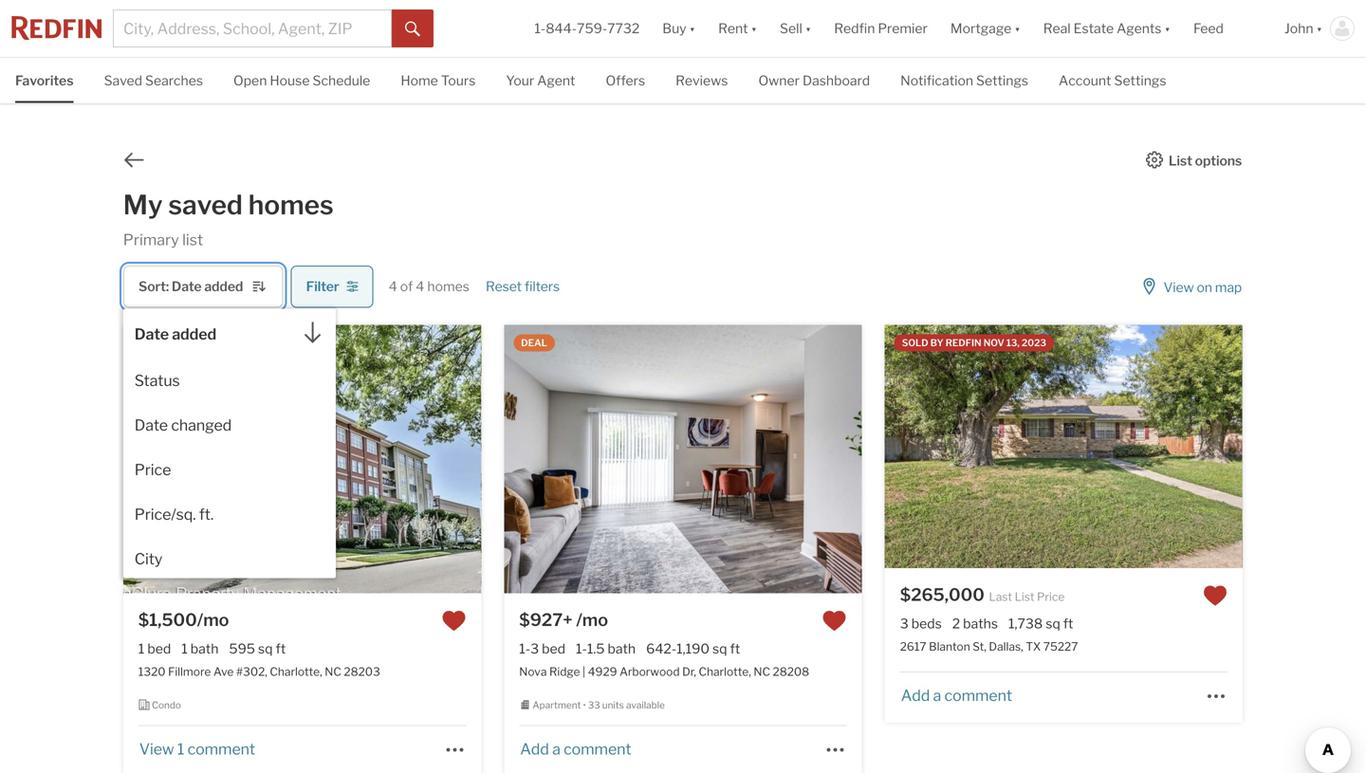 Task type: describe. For each thing, give the bounding box(es) containing it.
notification
[[901, 73, 974, 89]]

apartment
[[533, 700, 581, 712]]

favorite button checkbox for $265,000
[[1204, 584, 1229, 608]]

primary
[[123, 231, 179, 249]]

:
[[166, 279, 169, 295]]

rent
[[719, 20, 749, 36]]

list inside button
[[1169, 153, 1193, 169]]

0 horizontal spatial 3
[[531, 641, 539, 657]]

4 of 4 homes
[[389, 279, 470, 295]]

john
[[1285, 20, 1314, 36]]

premier
[[878, 20, 928, 36]]

1- for 3
[[520, 641, 531, 657]]

1320 fillmore ave #302, charlotte, nc 28203
[[138, 666, 380, 679]]

1 down condo on the bottom
[[177, 741, 184, 759]]

settings for account settings
[[1115, 73, 1167, 89]]

reviews link
[[676, 58, 729, 101]]

price/sq. ft.
[[135, 505, 214, 524]]

saved
[[168, 189, 243, 221]]

account settings
[[1059, 73, 1167, 89]]

2023
[[1022, 337, 1047, 349]]

33
[[588, 700, 601, 712]]

on
[[1198, 280, 1213, 296]]

redfin
[[835, 20, 876, 36]]

sold by redfin nov 13, 2023
[[902, 337, 1047, 349]]

1- for 844-
[[535, 20, 546, 36]]

view for view on map
[[1164, 280, 1195, 296]]

add for the top add a comment button
[[902, 687, 930, 706]]

dialog containing date added
[[123, 309, 336, 578]]

feed
[[1194, 20, 1224, 36]]

owner dashboard
[[759, 73, 871, 89]]

condo
[[152, 700, 181, 712]]

status
[[135, 372, 180, 390]]

sort : date added
[[139, 279, 243, 295]]

2 photo of 4929 arborwood dr, charlotte, nc 28208 image from the left
[[862, 325, 1221, 594]]

1 vertical spatial price
[[1038, 590, 1065, 604]]

real
[[1044, 20, 1071, 36]]

offers link
[[606, 58, 646, 101]]

1,190
[[677, 641, 710, 657]]

sq for 1,738
[[1046, 616, 1061, 632]]

0 horizontal spatial list
[[1015, 590, 1035, 604]]

nova
[[520, 666, 547, 679]]

submit search image
[[406, 22, 421, 37]]

dashboard
[[803, 73, 871, 89]]

1 photo of 2617 blanton st, dallas, tx 75227 image from the left
[[885, 325, 1244, 569]]

john ▾
[[1285, 20, 1323, 36]]

1- for 1.5
[[576, 641, 587, 657]]

comment for $927+ /mo
[[564, 741, 632, 759]]

reset filters button
[[485, 266, 561, 310]]

saved searches
[[104, 73, 203, 89]]

add a comment for leftmost add a comment button
[[520, 741, 632, 759]]

favorite button checkbox for $1,500
[[442, 609, 466, 634]]

changed
[[171, 416, 232, 435]]

reviews
[[676, 73, 729, 89]]

saved
[[104, 73, 142, 89]]

4929
[[588, 666, 618, 679]]

units
[[603, 700, 624, 712]]

#302,
[[236, 666, 268, 679]]

favorites link
[[15, 58, 74, 101]]

2 baths
[[953, 616, 999, 632]]

favorite button image for $1,500
[[442, 609, 466, 634]]

notification settings
[[901, 73, 1029, 89]]

0 vertical spatial add a comment button
[[901, 687, 1014, 706]]

city button
[[123, 534, 336, 578]]

1 horizontal spatial sq
[[713, 641, 728, 657]]

0 vertical spatial date
[[172, 279, 202, 295]]

2 horizontal spatial comment
[[945, 687, 1013, 706]]

price/sq. ft. button
[[123, 489, 336, 534]]

my
[[123, 189, 163, 221]]

price/sq.
[[135, 505, 196, 524]]

date for added
[[135, 325, 169, 344]]

add for leftmost add a comment button
[[520, 741, 549, 759]]

2617
[[901, 641, 927, 654]]

options
[[1196, 153, 1243, 169]]

75227
[[1044, 641, 1079, 654]]

real estate agents ▾ button
[[1033, 0, 1183, 57]]

▾ for mortgage ▾
[[1015, 20, 1021, 36]]

28203
[[344, 666, 380, 679]]

favorite button checkbox
[[823, 609, 847, 634]]

open house schedule
[[234, 73, 371, 89]]

tours
[[441, 73, 476, 89]]

1-3 bed
[[520, 641, 566, 657]]

real estate agents ▾ link
[[1044, 0, 1171, 57]]

0 horizontal spatial add a comment button
[[520, 741, 633, 759]]

arborwood
[[620, 666, 680, 679]]

City, Address, School, Agent, ZIP search field
[[113, 9, 392, 47]]

7732
[[608, 20, 640, 36]]

1-844-759-7732
[[535, 20, 640, 36]]

$927+
[[520, 610, 573, 631]]

list options button
[[1146, 151, 1244, 169]]

redfin premier
[[835, 20, 928, 36]]

account
[[1059, 73, 1112, 89]]

view for view 1 comment
[[139, 741, 174, 759]]

28208
[[773, 666, 810, 679]]

st,
[[973, 641, 987, 654]]

1 bath from the left
[[191, 641, 219, 657]]

1 photo of 4929 arborwood dr, charlotte, nc 28208 image from the left
[[504, 325, 863, 594]]

blanton
[[930, 641, 971, 654]]

2 bed from the left
[[542, 641, 566, 657]]

2 photo of 1320 fillmore ave #302, charlotte, nc 28203 image from the left
[[481, 325, 839, 594]]

1 bed
[[138, 641, 171, 657]]

baths
[[964, 616, 999, 632]]

offers
[[606, 73, 646, 89]]

date added button
[[123, 309, 336, 355]]

$265,000
[[901, 585, 985, 606]]

filter button
[[291, 266, 374, 308]]

1 nc from the left
[[325, 666, 342, 679]]

1.5
[[587, 641, 605, 657]]

date added
[[135, 325, 216, 344]]

•
[[583, 700, 586, 712]]

city
[[135, 550, 163, 569]]

date changed
[[135, 416, 232, 435]]



Task type: locate. For each thing, give the bounding box(es) containing it.
a
[[934, 687, 942, 706], [553, 741, 561, 759]]

nc left 28208
[[754, 666, 771, 679]]

added up date added button on the top left
[[204, 279, 243, 295]]

▾ inside sell ▾ dropdown button
[[806, 20, 812, 36]]

1 4 from the left
[[389, 279, 398, 295]]

ft for 1,738 sq ft
[[1064, 616, 1074, 632]]

map
[[1216, 280, 1243, 296]]

add
[[902, 687, 930, 706], [520, 741, 549, 759]]

date down the status
[[135, 416, 168, 435]]

1 horizontal spatial comment
[[564, 741, 632, 759]]

notification settings link
[[901, 58, 1029, 101]]

2 /mo from the left
[[577, 610, 608, 631]]

settings for notification settings
[[977, 73, 1029, 89]]

rent ▾ button
[[707, 0, 769, 57]]

a down blanton
[[934, 687, 942, 706]]

ridge
[[550, 666, 580, 679]]

buy
[[663, 20, 687, 36]]

1 vertical spatial view
[[139, 741, 174, 759]]

tx
[[1026, 641, 1042, 654]]

0 horizontal spatial favorite button image
[[442, 609, 466, 634]]

add a comment down • at the bottom of page
[[520, 741, 632, 759]]

view
[[1164, 280, 1195, 296], [139, 741, 174, 759]]

photo of 2617 blanton st, dallas, tx 75227 image
[[885, 325, 1244, 569], [1243, 325, 1367, 569]]

dialog
[[123, 309, 336, 578]]

13,
[[1007, 337, 1020, 349]]

sold
[[902, 337, 929, 349]]

1 for 1 bed
[[138, 641, 145, 657]]

0 horizontal spatial sq
[[258, 641, 273, 657]]

595
[[229, 641, 255, 657]]

$1,500 /mo
[[138, 610, 229, 631]]

date for changed
[[135, 416, 168, 435]]

0 horizontal spatial homes
[[248, 189, 334, 221]]

0 horizontal spatial nc
[[325, 666, 342, 679]]

mortgage ▾ button
[[951, 0, 1021, 57]]

1 vertical spatial homes
[[428, 279, 470, 295]]

fillmore
[[168, 666, 211, 679]]

1-
[[535, 20, 546, 36], [520, 641, 531, 657], [576, 641, 587, 657]]

0 horizontal spatial charlotte,
[[270, 666, 322, 679]]

1-1.5 bath
[[576, 641, 636, 657]]

0 horizontal spatial settings
[[977, 73, 1029, 89]]

1,738 sq ft
[[1009, 616, 1074, 632]]

1 horizontal spatial bath
[[608, 641, 636, 657]]

1 horizontal spatial favorite button checkbox
[[1204, 584, 1229, 608]]

ft up the 75227
[[1064, 616, 1074, 632]]

▾ right "buy"
[[690, 20, 696, 36]]

price inside button
[[135, 461, 171, 479]]

1- up your agent link
[[535, 20, 546, 36]]

0 vertical spatial homes
[[248, 189, 334, 221]]

sq up the 75227
[[1046, 616, 1061, 632]]

1 horizontal spatial nc
[[754, 666, 771, 679]]

ft up '1320 fillmore ave #302, charlotte, nc 28203'
[[276, 641, 286, 657]]

searches
[[145, 73, 203, 89]]

date up the status
[[135, 325, 169, 344]]

1320
[[138, 666, 166, 679]]

1 horizontal spatial a
[[934, 687, 942, 706]]

added down sort : date added
[[172, 325, 216, 344]]

price up price/sq.
[[135, 461, 171, 479]]

0 horizontal spatial add
[[520, 741, 549, 759]]

$1,500
[[138, 610, 197, 631]]

1 vertical spatial date
[[135, 325, 169, 344]]

1 horizontal spatial charlotte,
[[699, 666, 752, 679]]

0 horizontal spatial /mo
[[197, 610, 229, 631]]

▾ right sell
[[806, 20, 812, 36]]

1 horizontal spatial list
[[1169, 153, 1193, 169]]

favorite button image
[[1204, 584, 1229, 608], [442, 609, 466, 634], [823, 609, 847, 634]]

$927+ /mo
[[520, 610, 608, 631]]

1 /mo from the left
[[197, 610, 229, 631]]

1 vertical spatial 3
[[531, 641, 539, 657]]

favorite button image for $927+
[[823, 609, 847, 634]]

saved searches link
[[104, 58, 203, 101]]

added inside button
[[172, 325, 216, 344]]

0 horizontal spatial bed
[[147, 641, 171, 657]]

feed button
[[1183, 0, 1274, 57]]

3 ▾ from the left
[[806, 20, 812, 36]]

bath up "fillmore"
[[191, 641, 219, 657]]

4
[[389, 279, 398, 295], [416, 279, 425, 295]]

a for the top add a comment button
[[934, 687, 942, 706]]

▾ for sell ▾
[[806, 20, 812, 36]]

home tours link
[[401, 58, 476, 101]]

0 horizontal spatial a
[[553, 741, 561, 759]]

1 charlotte, from the left
[[270, 666, 322, 679]]

4 right of
[[416, 279, 425, 295]]

▾ inside buy ▾ dropdown button
[[690, 20, 696, 36]]

rent ▾
[[719, 20, 758, 36]]

/mo
[[197, 610, 229, 631], [577, 610, 608, 631]]

642-
[[647, 641, 677, 657]]

0 vertical spatial view
[[1164, 280, 1195, 296]]

1 horizontal spatial view
[[1164, 280, 1195, 296]]

photo of 1320 fillmore ave #302, charlotte, nc 28203 image
[[123, 325, 482, 594], [481, 325, 839, 594]]

list left options
[[1169, 153, 1193, 169]]

0 horizontal spatial 1-
[[520, 641, 531, 657]]

0 vertical spatial added
[[204, 279, 243, 295]]

0 horizontal spatial 4
[[389, 279, 398, 295]]

2 bath from the left
[[608, 641, 636, 657]]

home tours
[[401, 73, 476, 89]]

0 vertical spatial list
[[1169, 153, 1193, 169]]

0 horizontal spatial favorite button checkbox
[[442, 609, 466, 634]]

nc left 28203
[[325, 666, 342, 679]]

0 horizontal spatial bath
[[191, 641, 219, 657]]

0 vertical spatial price
[[135, 461, 171, 479]]

0 horizontal spatial comment
[[188, 741, 255, 759]]

1 vertical spatial favorite button checkbox
[[442, 609, 466, 634]]

▾ right john
[[1317, 20, 1323, 36]]

2 vertical spatial date
[[135, 416, 168, 435]]

1 horizontal spatial 3
[[901, 616, 909, 632]]

date right :
[[172, 279, 202, 295]]

1 bath
[[182, 641, 219, 657]]

2 horizontal spatial 1-
[[576, 641, 587, 657]]

charlotte,
[[270, 666, 322, 679], [699, 666, 752, 679]]

/mo up 1 bath
[[197, 610, 229, 631]]

1
[[138, 641, 145, 657], [182, 641, 188, 657], [177, 741, 184, 759]]

dallas,
[[990, 641, 1024, 654]]

2 horizontal spatial favorite button image
[[1204, 584, 1229, 608]]

▾ for john ▾
[[1317, 20, 1323, 36]]

1 horizontal spatial 4
[[416, 279, 425, 295]]

owner
[[759, 73, 800, 89]]

price
[[135, 461, 171, 479], [1038, 590, 1065, 604]]

1 horizontal spatial /mo
[[577, 610, 608, 631]]

view down condo on the bottom
[[139, 741, 174, 759]]

▾
[[690, 20, 696, 36], [751, 20, 758, 36], [806, 20, 812, 36], [1015, 20, 1021, 36], [1165, 20, 1171, 36], [1317, 20, 1323, 36]]

759-
[[577, 20, 608, 36]]

0 vertical spatial add
[[902, 687, 930, 706]]

bed up ridge
[[542, 641, 566, 657]]

0 vertical spatial 3
[[901, 616, 909, 632]]

1 horizontal spatial favorite button image
[[823, 609, 847, 634]]

6 ▾ from the left
[[1317, 20, 1323, 36]]

▾ right rent
[[751, 20, 758, 36]]

3 left beds on the bottom right
[[901, 616, 909, 632]]

homes right of
[[428, 279, 470, 295]]

last list price
[[990, 590, 1065, 604]]

ave
[[214, 666, 234, 679]]

favorite button image for $265,000
[[1204, 584, 1229, 608]]

add a comment for the top add a comment button
[[902, 687, 1013, 706]]

sell ▾
[[780, 20, 812, 36]]

2 photo of 2617 blanton st, dallas, tx 75227 image from the left
[[1243, 325, 1367, 569]]

bath right 1.5
[[608, 641, 636, 657]]

sell
[[780, 20, 803, 36]]

list
[[182, 231, 203, 249]]

list options
[[1169, 153, 1243, 169]]

0 horizontal spatial view
[[139, 741, 174, 759]]

1 photo of 1320 fillmore ave #302, charlotte, nc 28203 image from the left
[[123, 325, 482, 594]]

/mo for $927+ /mo
[[577, 610, 608, 631]]

added
[[204, 279, 243, 295], [172, 325, 216, 344]]

1 horizontal spatial add a comment
[[902, 687, 1013, 706]]

charlotte, right #302,
[[270, 666, 322, 679]]

list right last
[[1015, 590, 1035, 604]]

2 ▾ from the left
[[751, 20, 758, 36]]

3 beds
[[901, 616, 942, 632]]

1 vertical spatial a
[[553, 741, 561, 759]]

0 vertical spatial a
[[934, 687, 942, 706]]

settings
[[977, 73, 1029, 89], [1115, 73, 1167, 89]]

1- up |
[[576, 641, 587, 657]]

ft for 595 sq ft
[[276, 641, 286, 657]]

real estate agents ▾
[[1044, 20, 1171, 36]]

price up 1,738 sq ft
[[1038, 590, 1065, 604]]

1 horizontal spatial ft
[[731, 641, 741, 657]]

1 up 1320
[[138, 641, 145, 657]]

date inside button
[[135, 416, 168, 435]]

2 horizontal spatial ft
[[1064, 616, 1074, 632]]

add a comment down blanton
[[902, 687, 1013, 706]]

1 horizontal spatial add a comment button
[[901, 687, 1014, 706]]

/mo up 1.5
[[577, 610, 608, 631]]

my saved homes primary list
[[123, 189, 334, 249]]

3
[[901, 616, 909, 632], [531, 641, 539, 657]]

1 vertical spatial list
[[1015, 590, 1035, 604]]

buy ▾
[[663, 20, 696, 36]]

view on map
[[1164, 280, 1243, 296]]

1 horizontal spatial 1-
[[535, 20, 546, 36]]

bed
[[147, 641, 171, 657], [542, 641, 566, 657]]

2 4 from the left
[[416, 279, 425, 295]]

1 horizontal spatial add
[[902, 687, 930, 706]]

homes right saved
[[248, 189, 334, 221]]

apartment • 33 units available
[[533, 700, 665, 712]]

nova ridge | 4929 arborwood dr, charlotte, nc 28208
[[520, 666, 810, 679]]

comment for $1,500 /mo
[[188, 741, 255, 759]]

1 bed from the left
[[147, 641, 171, 657]]

view inside button
[[1164, 280, 1195, 296]]

add down 2617 in the right of the page
[[902, 687, 930, 706]]

2 charlotte, from the left
[[699, 666, 752, 679]]

status button
[[123, 355, 336, 400]]

add a comment button down blanton
[[901, 687, 1014, 706]]

photo of 4929 arborwood dr, charlotte, nc 28208 image
[[504, 325, 863, 594], [862, 325, 1221, 594]]

3 up the nova
[[531, 641, 539, 657]]

charlotte, right dr,
[[699, 666, 752, 679]]

4 left of
[[389, 279, 398, 295]]

▾ inside rent ▾ dropdown button
[[751, 20, 758, 36]]

view 1 comment button
[[138, 741, 256, 759]]

2 settings from the left
[[1115, 73, 1167, 89]]

mortgage ▾ button
[[940, 0, 1033, 57]]

1 vertical spatial added
[[172, 325, 216, 344]]

0 vertical spatial add a comment
[[902, 687, 1013, 706]]

nc
[[325, 666, 342, 679], [754, 666, 771, 679]]

▾ for rent ▾
[[751, 20, 758, 36]]

sort
[[139, 279, 166, 295]]

open
[[234, 73, 267, 89]]

844-
[[546, 20, 577, 36]]

1 vertical spatial add a comment
[[520, 741, 632, 759]]

1 horizontal spatial homes
[[428, 279, 470, 295]]

add a comment button down • at the bottom of page
[[520, 741, 633, 759]]

1 settings from the left
[[977, 73, 1029, 89]]

a down apartment
[[553, 741, 561, 759]]

595 sq ft
[[229, 641, 286, 657]]

1 vertical spatial add a comment button
[[520, 741, 633, 759]]

2 horizontal spatial sq
[[1046, 616, 1061, 632]]

bed up 1320
[[147, 641, 171, 657]]

▾ inside real estate agents ▾ link
[[1165, 20, 1171, 36]]

settings down mortgage ▾ dropdown button
[[977, 73, 1029, 89]]

add down apartment
[[520, 741, 549, 759]]

1 horizontal spatial bed
[[542, 641, 566, 657]]

view left on
[[1164, 280, 1195, 296]]

list
[[1169, 153, 1193, 169], [1015, 590, 1035, 604]]

comment
[[945, 687, 1013, 706], [188, 741, 255, 759], [564, 741, 632, 759]]

comment down ave
[[188, 741, 255, 759]]

▾ inside mortgage ▾ dropdown button
[[1015, 20, 1021, 36]]

nov
[[984, 337, 1005, 349]]

mortgage ▾
[[951, 20, 1021, 36]]

available
[[626, 700, 665, 712]]

sq right 595
[[258, 641, 273, 657]]

a for leftmost add a comment button
[[553, 741, 561, 759]]

1 up "fillmore"
[[182, 641, 188, 657]]

by
[[931, 337, 944, 349]]

sq right 1,190
[[713, 641, 728, 657]]

buy ▾ button
[[663, 0, 696, 57]]

sq for 595
[[258, 641, 273, 657]]

▾ right agents in the right top of the page
[[1165, 20, 1171, 36]]

1-844-759-7732 link
[[535, 20, 640, 36]]

rent ▾ button
[[719, 0, 758, 57]]

reset
[[486, 279, 522, 295]]

1- up the nova
[[520, 641, 531, 657]]

date inside button
[[135, 325, 169, 344]]

favorite button checkbox
[[1204, 584, 1229, 608], [442, 609, 466, 634]]

1 horizontal spatial price
[[1038, 590, 1065, 604]]

4 ▾ from the left
[[1015, 20, 1021, 36]]

1 for 1 bath
[[182, 641, 188, 657]]

2 nc from the left
[[754, 666, 771, 679]]

comment down st,
[[945, 687, 1013, 706]]

0 vertical spatial favorite button checkbox
[[1204, 584, 1229, 608]]

price button
[[123, 445, 336, 489]]

bath
[[191, 641, 219, 657], [608, 641, 636, 657]]

/mo for $1,500 /mo
[[197, 610, 229, 631]]

▾ right mortgage
[[1015, 20, 1021, 36]]

5 ▾ from the left
[[1165, 20, 1171, 36]]

0 horizontal spatial ft
[[276, 641, 286, 657]]

0 horizontal spatial price
[[135, 461, 171, 479]]

▾ for buy ▾
[[690, 20, 696, 36]]

1 ▾ from the left
[[690, 20, 696, 36]]

1 vertical spatial add
[[520, 741, 549, 759]]

beds
[[912, 616, 942, 632]]

ft right 1,190
[[731, 641, 741, 657]]

|
[[583, 666, 586, 679]]

homes inside "my saved homes primary list"
[[248, 189, 334, 221]]

1 horizontal spatial settings
[[1115, 73, 1167, 89]]

comment down the apartment • 33 units available
[[564, 741, 632, 759]]

settings down agents in the right top of the page
[[1115, 73, 1167, 89]]

0 horizontal spatial add a comment
[[520, 741, 632, 759]]



Task type: vqa. For each thing, say whether or not it's contained in the screenshot.
the bottommost date
yes



